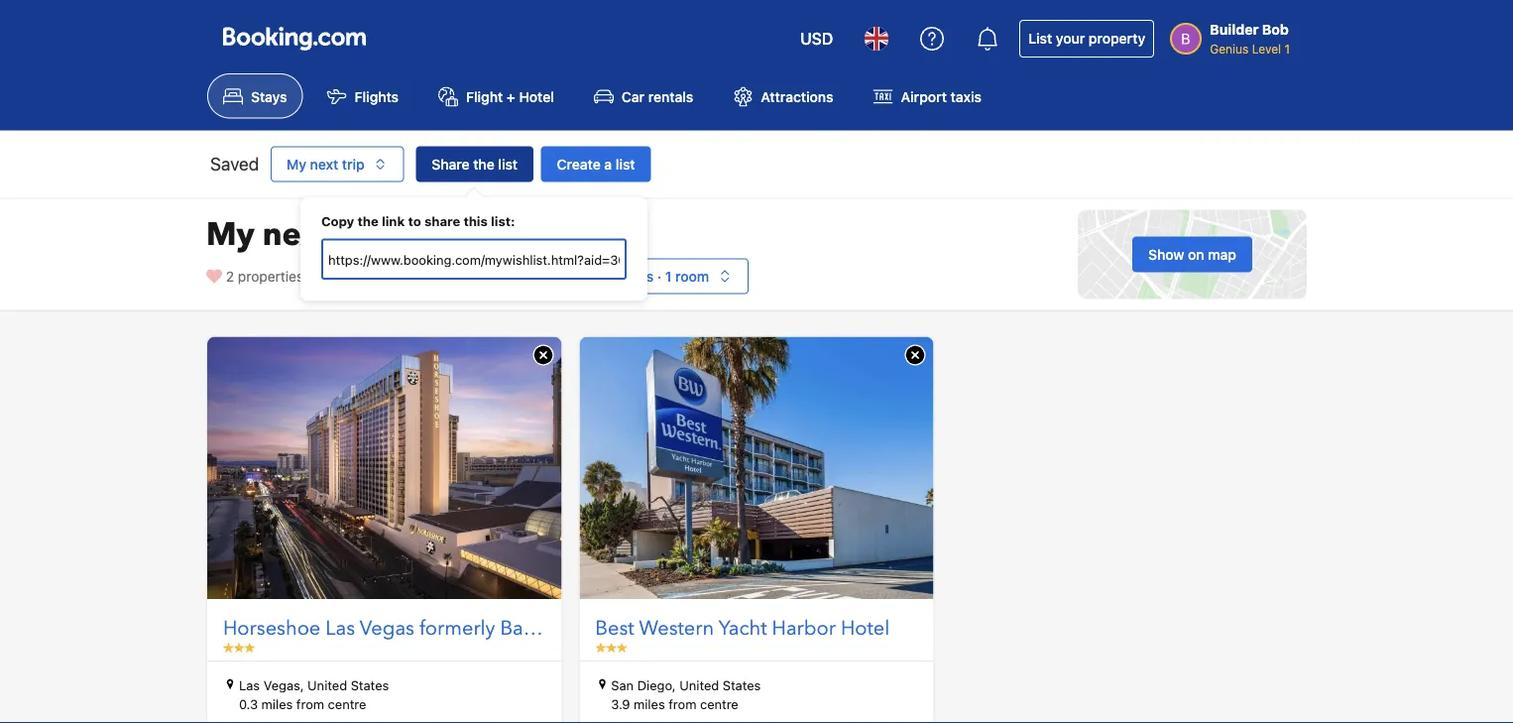 Task type: vqa. For each thing, say whether or not it's contained in the screenshot.
Why is my Genius level lower than it was before?'s Why
no



Task type: locate. For each thing, give the bounding box(es) containing it.
builder
[[1211, 21, 1259, 38]]

1 horizontal spatial centre
[[700, 697, 739, 712]]

diego,
[[638, 678, 676, 692]]

centre for western
[[700, 697, 739, 712]]

states down the best western yacht harbor hotel
[[723, 678, 761, 692]]

1 from from the left
[[297, 697, 324, 712]]

states
[[351, 678, 389, 692], [723, 678, 761, 692]]

rentals
[[649, 88, 694, 104]]

my up properties
[[206, 213, 255, 256]]

2 united from the left
[[680, 678, 720, 692]]

list your property link
[[1020, 20, 1155, 58]]

trip up copy
[[342, 156, 365, 172]]

from
[[297, 697, 324, 712], [669, 697, 697, 712]]

0 vertical spatial my
[[287, 156, 307, 172]]

next
[[310, 156, 339, 172], [263, 213, 331, 256]]

airport taxis link
[[858, 73, 998, 118]]

centre for las
[[328, 697, 366, 712]]

united up 0.3 miles from centre
[[308, 678, 347, 692]]

1 list from the left
[[498, 156, 518, 172]]

flight + hotel
[[466, 88, 554, 104]]

1 horizontal spatial from
[[669, 697, 697, 712]]

show
[[1149, 246, 1185, 262]]

copy the link to share this list:
[[321, 213, 515, 228]]

1 right "level"
[[1285, 42, 1291, 56]]

1 horizontal spatial 1
[[1285, 42, 1291, 56]]

to
[[408, 213, 421, 228]]

14 nov - 24 nov
[[401, 268, 506, 284]]

0 horizontal spatial 1
[[665, 268, 672, 284]]

my next trip up 2 properties saved
[[206, 213, 394, 256]]

centre down san diego, united states
[[700, 697, 739, 712]]

united
[[308, 678, 347, 692], [680, 678, 720, 692]]

0 horizontal spatial centre
[[328, 697, 366, 712]]

0 vertical spatial hotel
[[519, 88, 554, 104]]

0 horizontal spatial from
[[297, 697, 324, 712]]

3 stars image
[[596, 643, 627, 653]]

1 horizontal spatial miles
[[634, 697, 665, 712]]

2 states from the left
[[723, 678, 761, 692]]

your
[[1056, 30, 1086, 47]]

2 left adults
[[601, 268, 610, 284]]

1 2 from the left
[[226, 268, 234, 284]]

nov right the 24
[[480, 268, 506, 284]]

adults
[[614, 268, 654, 284]]

1 vertical spatial my
[[206, 213, 255, 256]]

next up copy
[[310, 156, 339, 172]]

my right saved
[[287, 156, 307, 172]]

1 right ·
[[665, 268, 672, 284]]

trip
[[342, 156, 365, 172], [339, 213, 394, 256]]

1 horizontal spatial united
[[680, 678, 720, 692]]

1 vertical spatial the
[[358, 213, 379, 228]]

0 horizontal spatial nov
[[420, 268, 446, 284]]

the right the share
[[473, 156, 495, 172]]

a
[[605, 156, 612, 172]]

share the list
[[432, 156, 518, 172]]

flight + hotel link
[[423, 73, 570, 118]]

list
[[498, 156, 518, 172], [616, 156, 635, 172]]

flights
[[355, 88, 399, 104]]

1 horizontal spatial states
[[723, 678, 761, 692]]

0 horizontal spatial united
[[308, 678, 347, 692]]

centre
[[328, 697, 366, 712], [700, 697, 739, 712]]

0 vertical spatial trip
[[342, 156, 365, 172]]

bally's
[[500, 615, 557, 642]]

the
[[473, 156, 495, 172], [358, 213, 379, 228]]

united for las
[[308, 678, 347, 692]]

2 list from the left
[[616, 156, 635, 172]]

flight
[[466, 88, 503, 104]]

0 vertical spatial my next trip
[[287, 156, 365, 172]]

las inside 'horseshoe las vegas formerly bally's' link
[[326, 615, 355, 642]]

2 centre from the left
[[700, 697, 739, 712]]

1 centre from the left
[[328, 697, 366, 712]]

0 horizontal spatial miles
[[262, 697, 293, 712]]

0 horizontal spatial states
[[351, 678, 389, 692]]

show on map button
[[1133, 236, 1253, 272]]

bob
[[1263, 21, 1290, 38]]

3 stars image
[[223, 643, 255, 653]]

from down san diego, united states
[[669, 697, 697, 712]]

list your property
[[1029, 30, 1146, 47]]

next up 2 properties saved
[[263, 213, 331, 256]]

1 vertical spatial hotel
[[841, 615, 890, 642]]

1 horizontal spatial las
[[326, 615, 355, 642]]

las up "0.3"
[[239, 678, 260, 692]]

1 horizontal spatial nov
[[480, 268, 506, 284]]

1 states from the left
[[351, 678, 389, 692]]

0 horizontal spatial hotel
[[519, 88, 554, 104]]

0 vertical spatial 1
[[1285, 42, 1291, 56]]

miles down diego,
[[634, 697, 665, 712]]

list up "list:"
[[498, 156, 518, 172]]

1 horizontal spatial 2
[[601, 268, 610, 284]]

las
[[326, 615, 355, 642], [239, 678, 260, 692]]

vegas,
[[264, 678, 304, 692]]

states down vegas
[[351, 678, 389, 692]]

1 nov from the left
[[420, 268, 446, 284]]

hotel inside flight + hotel link
[[519, 88, 554, 104]]

create a list button
[[541, 146, 651, 182]]

harbor
[[772, 615, 836, 642]]

my next trip up copy
[[287, 156, 365, 172]]

-
[[449, 268, 456, 284]]

airport
[[901, 88, 947, 104]]

from down the las vegas, united states at the bottom left
[[297, 697, 324, 712]]

san
[[611, 678, 634, 692]]

miles down the vegas,
[[262, 697, 293, 712]]

properties
[[238, 268, 304, 284]]

1 horizontal spatial the
[[473, 156, 495, 172]]

1 vertical spatial 1
[[665, 268, 672, 284]]

genius
[[1211, 42, 1249, 56]]

western
[[639, 615, 714, 642]]

formerly
[[420, 615, 495, 642]]

miles
[[262, 697, 293, 712], [634, 697, 665, 712]]

1 miles from the left
[[262, 697, 293, 712]]

nov
[[420, 268, 446, 284], [480, 268, 506, 284]]

list right a
[[616, 156, 635, 172]]

2 2 from the left
[[601, 268, 610, 284]]

2 adults                                           · 1 room
[[601, 268, 710, 284]]

1
[[1285, 42, 1291, 56], [665, 268, 672, 284]]

nov left -
[[420, 268, 446, 284]]

link
[[382, 213, 405, 228]]

trip left to
[[339, 213, 394, 256]]

yacht
[[719, 615, 767, 642]]

0 horizontal spatial list
[[498, 156, 518, 172]]

2 miles from the left
[[634, 697, 665, 712]]

the inside button
[[473, 156, 495, 172]]

2 left properties
[[226, 268, 234, 284]]

0 horizontal spatial las
[[239, 678, 260, 692]]

0 horizontal spatial the
[[358, 213, 379, 228]]

1 vertical spatial trip
[[339, 213, 394, 256]]

centre down the las vegas, united states at the bottom left
[[328, 697, 366, 712]]

1 horizontal spatial hotel
[[841, 615, 890, 642]]

1 united from the left
[[308, 678, 347, 692]]

usd
[[801, 29, 834, 48]]

miles for best
[[634, 697, 665, 712]]

0 vertical spatial the
[[473, 156, 495, 172]]

taxis
[[951, 88, 982, 104]]

my
[[287, 156, 307, 172], [206, 213, 255, 256]]

2 from from the left
[[669, 697, 697, 712]]

None text field
[[321, 239, 627, 280]]

las left vegas
[[326, 615, 355, 642]]

from for western
[[669, 697, 697, 712]]

0 vertical spatial next
[[310, 156, 339, 172]]

1 vertical spatial las
[[239, 678, 260, 692]]

united up 3.9 miles from centre
[[680, 678, 720, 692]]

1 horizontal spatial list
[[616, 156, 635, 172]]

my next trip button
[[271, 146, 404, 182]]

hotel right harbor
[[841, 615, 890, 642]]

0 horizontal spatial 2
[[226, 268, 234, 284]]

attractions
[[761, 88, 834, 104]]

las vegas, united states
[[239, 678, 389, 692]]

1 horizontal spatial my
[[287, 156, 307, 172]]

14
[[401, 268, 416, 284]]

2
[[226, 268, 234, 284], [601, 268, 610, 284]]

my next trip
[[287, 156, 365, 172], [206, 213, 394, 256]]

the left link
[[358, 213, 379, 228]]

hotel right +
[[519, 88, 554, 104]]

my inside button
[[287, 156, 307, 172]]

miles for horseshoe
[[262, 697, 293, 712]]

horseshoe
[[223, 615, 321, 642]]

hotel
[[519, 88, 554, 104], [841, 615, 890, 642]]

0 vertical spatial las
[[326, 615, 355, 642]]



Task type: describe. For each thing, give the bounding box(es) containing it.
show on map
[[1149, 246, 1237, 262]]

stays link
[[207, 73, 303, 118]]

flights link
[[311, 73, 415, 118]]

trip inside button
[[342, 156, 365, 172]]

list
[[1029, 30, 1053, 47]]

car
[[622, 88, 645, 104]]

share the list button
[[416, 146, 534, 182]]

2 nov from the left
[[480, 268, 506, 284]]

next inside "my next trip" button
[[310, 156, 339, 172]]

states for vegas
[[351, 678, 389, 692]]

from for las
[[297, 697, 324, 712]]

2 for 2 properties saved
[[226, 268, 234, 284]]

share
[[425, 213, 461, 228]]

this
[[464, 213, 488, 228]]

booking.com online hotel reservations image
[[223, 27, 366, 51]]

level
[[1253, 42, 1282, 56]]

1 inside builder bob genius level 1
[[1285, 42, 1291, 56]]

1 vertical spatial my next trip
[[206, 213, 394, 256]]

attractions link
[[718, 73, 850, 118]]

1 vertical spatial next
[[263, 213, 331, 256]]

saved
[[308, 268, 345, 284]]

horseshoe las vegas formerly bally's link
[[223, 615, 557, 643]]

states for yacht
[[723, 678, 761, 692]]

list for share the list
[[498, 156, 518, 172]]

create
[[557, 156, 601, 172]]

builder bob genius level 1
[[1211, 21, 1291, 56]]

on
[[1189, 246, 1205, 262]]

best
[[596, 615, 635, 642]]

property
[[1089, 30, 1146, 47]]

hotel inside best western yacht harbor hotel link
[[841, 615, 890, 642]]

room
[[676, 268, 710, 284]]

the for copy
[[358, 213, 379, 228]]

create a list
[[557, 156, 635, 172]]

3.9 miles from centre
[[611, 697, 739, 712]]

2 properties saved
[[226, 268, 345, 284]]

car rentals
[[622, 88, 694, 104]]

horseshoe las vegas formerly bally's
[[223, 615, 557, 642]]

list:
[[491, 213, 515, 228]]

the for share
[[473, 156, 495, 172]]

3.9
[[611, 697, 630, 712]]

car rentals link
[[578, 73, 710, 118]]

0 horizontal spatial my
[[206, 213, 255, 256]]

0.3 miles from centre
[[239, 697, 366, 712]]

usd button
[[789, 15, 846, 63]]

+
[[507, 88, 516, 104]]

my next trip inside "my next trip" button
[[287, 156, 365, 172]]

2 for 2 adults                                           · 1 room
[[601, 268, 610, 284]]

airport taxis
[[901, 88, 982, 104]]

0.3
[[239, 697, 258, 712]]

copy
[[321, 213, 354, 228]]

best western yacht harbor hotel
[[596, 615, 890, 642]]

vegas
[[360, 615, 415, 642]]

map
[[1209, 246, 1237, 262]]

saved
[[210, 153, 259, 175]]

share
[[432, 156, 470, 172]]

list for create a list
[[616, 156, 635, 172]]

united for western
[[680, 678, 720, 692]]

best western yacht harbor hotel link
[[596, 615, 918, 643]]

·
[[658, 268, 662, 284]]

san diego, united states
[[611, 678, 761, 692]]

24
[[459, 268, 477, 284]]

stays
[[251, 88, 287, 104]]



